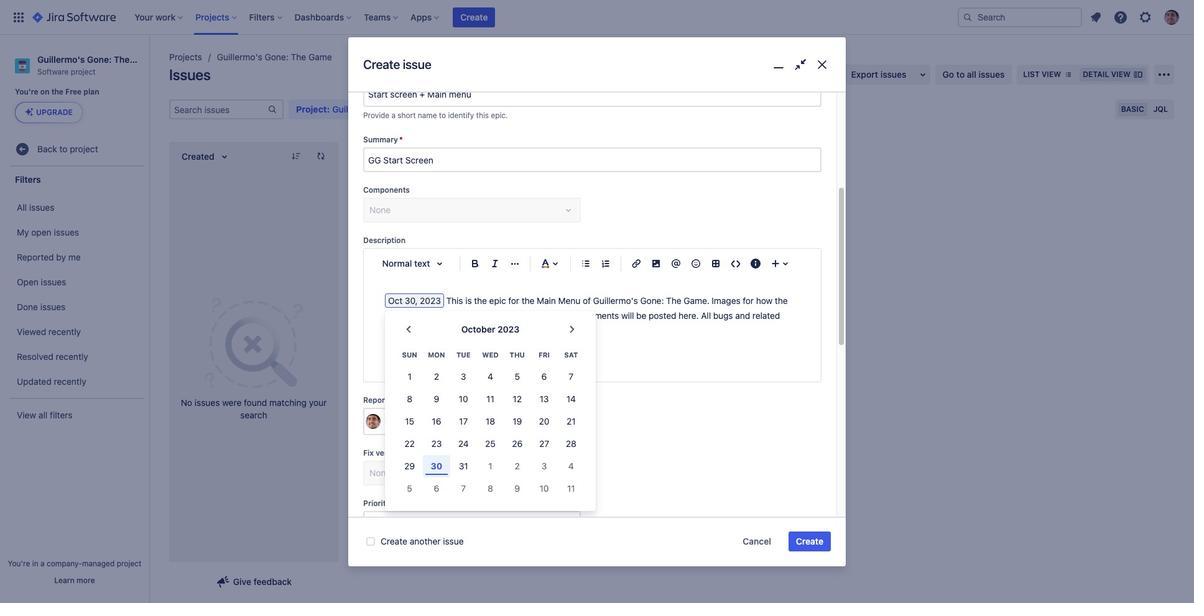 Task type: locate. For each thing, give the bounding box(es) containing it.
11 button up open image
[[558, 478, 585, 500]]

you're left in
[[8, 559, 30, 569]]

0 vertical spatial 7
[[569, 371, 574, 382]]

group containing all issues
[[6, 192, 146, 398]]

issue right another
[[443, 536, 464, 547]]

issues down start
[[385, 326, 410, 336]]

0 horizontal spatial 3
[[461, 371, 466, 382]]

1 horizontal spatial 9
[[515, 483, 520, 494]]

0 vertical spatial you're
[[15, 87, 38, 97]]

gone: inside guillermo's gone: the game software project
[[87, 54, 112, 65]]

all right go
[[968, 69, 977, 80]]

create banner
[[0, 0, 1195, 35]]

22 button
[[396, 433, 423, 455]]

0 vertical spatial 6
[[542, 371, 547, 382]]

for up and
[[743, 296, 754, 306]]

a right in
[[40, 559, 45, 569]]

20 button
[[531, 410, 558, 433]]

3 down the tue
[[461, 371, 466, 382]]

jira software image
[[32, 10, 116, 25], [32, 10, 116, 25]]

6 button down the fri
[[531, 366, 558, 388]]

1 vertical spatial 5
[[407, 483, 412, 494]]

discard & close image
[[813, 56, 831, 74]]

1 vertical spatial all
[[701, 311, 711, 321]]

back
[[37, 144, 57, 154]]

1 vertical spatial project
[[70, 144, 98, 154]]

row containing 1
[[396, 366, 585, 388]]

be
[[637, 311, 647, 321], [462, 326, 472, 336]]

documents
[[575, 311, 619, 321]]

3 for bottommost the 3 button
[[542, 461, 547, 471]]

look
[[464, 311, 481, 321]]

1 vertical spatial 10 button
[[531, 478, 558, 500]]

1 vertical spatial 2023
[[498, 324, 520, 335]]

recently for resolved recently
[[56, 352, 88, 362]]

learn more button
[[54, 576, 95, 586]]

0 horizontal spatial 8 button
[[396, 388, 423, 410]]

row containing 29
[[396, 455, 585, 478]]

11 up open image
[[568, 483, 575, 494]]

1 vertical spatial 1 button
[[477, 455, 504, 478]]

row down linked
[[396, 345, 585, 366]]

previous month, september 2023 image
[[401, 322, 416, 337]]

4 down wed
[[488, 371, 493, 382]]

10 down 27 button
[[540, 483, 549, 494]]

3 down 27 button
[[542, 461, 547, 471]]

0 horizontal spatial 2
[[434, 371, 439, 382]]

project for gone:
[[71, 67, 96, 76]]

11
[[487, 394, 495, 404], [568, 483, 575, 494]]

0 horizontal spatial 6 button
[[423, 478, 450, 500]]

guillermo's for guillermo's gone: the game
[[217, 52, 262, 62]]

1 view from the left
[[1042, 70, 1062, 79]]

project right back
[[70, 144, 98, 154]]

the left "main"
[[522, 296, 535, 306]]

0 horizontal spatial 11
[[487, 394, 495, 404]]

0 vertical spatial 7 button
[[558, 366, 585, 388]]

21
[[567, 416, 576, 427]]

9 button down '26' button
[[504, 478, 531, 500]]

export
[[852, 69, 879, 80]]

9 for the right 9 button
[[515, 483, 520, 494]]

30 cell
[[423, 455, 450, 478]]

the right on
[[51, 87, 63, 97]]

0 horizontal spatial for
[[509, 296, 520, 306]]

you're left on
[[15, 87, 38, 97]]

1 vertical spatial issue
[[443, 536, 464, 547]]

4 row from the top
[[396, 410, 585, 433]]

6 down the fri
[[542, 371, 547, 382]]

3 row from the top
[[396, 388, 585, 410]]

view right list
[[1042, 70, 1062, 79]]

guillermo's up software
[[37, 54, 85, 65]]

8 up 15
[[407, 394, 413, 404]]

issues right the export
[[881, 69, 907, 80]]

0 horizontal spatial 6
[[434, 483, 440, 494]]

8 down 25 button
[[488, 483, 493, 494]]

of
[[583, 296, 591, 306]]

30
[[431, 461, 443, 471]]

view
[[17, 410, 36, 421]]

2 row from the top
[[396, 366, 585, 388]]

row down wed
[[396, 366, 585, 388]]

1 horizontal spatial 10 button
[[531, 478, 558, 500]]

13
[[540, 394, 549, 404]]

3
[[461, 371, 466, 382], [542, 461, 547, 471]]

to down should
[[452, 326, 460, 336]]

the inside the this is the epic for the main menu of guillermo's gone: the game. images for how the start screen should look as well as addition dev documents will be posted here. all bugs and related issues are going to be linked below.
[[667, 296, 682, 306]]

normal text button
[[376, 250, 455, 278]]

0 horizontal spatial be
[[462, 326, 472, 336]]

2 horizontal spatial gone:
[[641, 296, 664, 306]]

identify
[[448, 111, 474, 120]]

guillermo's inside the this is the epic for the main menu of guillermo's gone: the game. images for how the start screen should look as well as addition dev documents will be posted here. all bugs and related issues are going to be linked below.
[[593, 296, 638, 306]]

you're for you're on the free plan
[[15, 87, 38, 97]]

1 horizontal spatial gone:
[[265, 52, 289, 62]]

updated
[[17, 376, 51, 387]]

1 horizontal spatial 2 button
[[504, 455, 531, 478]]

2 view from the left
[[1112, 70, 1131, 79]]

the right "how"
[[775, 296, 788, 306]]

were
[[222, 398, 242, 408]]

10 button down 27 button
[[531, 478, 558, 500]]

minimize image
[[770, 56, 788, 74]]

2 as from the left
[[512, 311, 521, 321]]

6 down 30 cell
[[434, 483, 440, 494]]

1 vertical spatial 7 button
[[450, 478, 477, 500]]

group
[[6, 192, 146, 398]]

more
[[77, 576, 95, 586]]

8 button
[[396, 388, 423, 410], [477, 478, 504, 500]]

next month, november 2023 image
[[565, 322, 580, 337]]

7 down 31 button
[[461, 483, 466, 494]]

all right view
[[39, 410, 47, 421]]

1 horizontal spatial a
[[392, 111, 396, 120]]

search image
[[963, 12, 973, 22]]

2023 inside description - main content area, start typing to enter text. 'text box'
[[420, 296, 441, 306]]

issues inside the this is the epic for the main menu of guillermo's gone: the game. images for how the start screen should look as well as addition dev documents will be posted here. all bugs and related issues are going to be linked below.
[[385, 326, 410, 336]]

4 down 28 'button'
[[569, 461, 574, 471]]

row group
[[396, 366, 585, 500]]

1 horizontal spatial 4 button
[[558, 455, 585, 478]]

8 button up 15
[[396, 388, 423, 410]]

1 vertical spatial 3
[[542, 461, 547, 471]]

issues up open
[[29, 202, 54, 213]]

2 button down 26
[[504, 455, 531, 478]]

october 2023
[[462, 324, 520, 335]]

you're in a company-managed project
[[8, 559, 142, 569]]

2023 up screen
[[420, 296, 441, 306]]

3 button down 27
[[531, 455, 558, 478]]

3 button down the tue
[[450, 366, 477, 388]]

0 vertical spatial 1
[[408, 371, 412, 382]]

guillermo's inside guillermo's gone: the game link
[[217, 52, 262, 62]]

sat
[[565, 351, 578, 359]]

mon
[[428, 351, 445, 359]]

italic ⌘i image
[[488, 257, 503, 271]]

software
[[37, 67, 69, 76]]

recently down done issues "link"
[[48, 327, 81, 337]]

1 vertical spatial 1
[[489, 461, 493, 471]]

1 button down sun
[[396, 366, 423, 388]]

0 horizontal spatial all
[[39, 410, 47, 421]]

as right well
[[512, 311, 521, 321]]

1 horizontal spatial 8 button
[[477, 478, 504, 500]]

code snippet image
[[729, 257, 744, 271]]

all inside view all filters link
[[39, 410, 47, 421]]

0 horizontal spatial gone:
[[87, 54, 112, 65]]

4 button down wed
[[477, 366, 504, 388]]

0 horizontal spatial 5 button
[[396, 478, 423, 500]]

guillermo's right projects
[[217, 52, 262, 62]]

0 vertical spatial 2023
[[420, 296, 441, 306]]

you're for you're in a company-managed project
[[8, 559, 30, 569]]

row
[[396, 345, 585, 366], [396, 366, 585, 388], [396, 388, 585, 410], [396, 410, 585, 433], [396, 433, 585, 455], [396, 455, 585, 478], [396, 478, 585, 500]]

viewed recently link
[[6, 320, 146, 345]]

0 horizontal spatial 2023
[[420, 296, 441, 306]]

31 button
[[450, 455, 477, 478]]

row up 18
[[396, 388, 585, 410]]

* right reporter
[[397, 396, 400, 405]]

1 horizontal spatial view
[[1112, 70, 1131, 79]]

0 vertical spatial *
[[399, 135, 403, 145]]

0 vertical spatial 10
[[459, 394, 468, 404]]

1 horizontal spatial all
[[701, 311, 711, 321]]

0 vertical spatial recently
[[48, 327, 81, 337]]

bugs
[[714, 311, 733, 321]]

numbered list ⌘⇧7 image
[[599, 257, 614, 271]]

normal text
[[382, 258, 430, 269]]

recently down resolved recently link
[[54, 376, 86, 387]]

game inside guillermo's gone: the game software project
[[132, 54, 156, 65]]

29 button
[[396, 455, 423, 478]]

gone: for guillermo's gone: the game software project
[[87, 54, 112, 65]]

dev
[[558, 311, 572, 321]]

5 button down thu
[[504, 366, 531, 388]]

1 vertical spatial be
[[462, 326, 472, 336]]

filters
[[50, 410, 73, 421]]

7 row from the top
[[396, 478, 585, 500]]

0 horizontal spatial 10
[[459, 394, 468, 404]]

9 button up 16
[[423, 388, 450, 410]]

26 button
[[504, 433, 531, 455]]

priority
[[363, 499, 390, 509]]

description
[[363, 236, 406, 245]]

cancel
[[743, 536, 772, 547]]

and
[[736, 311, 751, 321]]

0 vertical spatial 4
[[488, 371, 493, 382]]

0 vertical spatial 3
[[461, 371, 466, 382]]

8 button down 25 button
[[477, 478, 504, 500]]

1 horizontal spatial 4
[[569, 461, 574, 471]]

create inside primary element
[[461, 12, 488, 22]]

0 horizontal spatial 9
[[434, 394, 440, 404]]

7 button down 31
[[450, 478, 477, 500]]

fix
[[363, 449, 374, 458]]

7
[[569, 371, 574, 382], [461, 483, 466, 494]]

row up 25
[[396, 410, 585, 433]]

1 horizontal spatial create button
[[789, 532, 831, 552]]

1 vertical spatial recently
[[56, 352, 88, 362]]

row down 18
[[396, 433, 585, 455]]

7 down sat
[[569, 371, 574, 382]]

project inside guillermo's gone: the game software project
[[71, 67, 96, 76]]

the for guillermo's gone: the game
[[291, 52, 306, 62]]

30 button
[[423, 455, 450, 478]]

sort descending image
[[291, 151, 301, 161]]

add image, video, or file image
[[649, 257, 664, 271]]

short
[[398, 111, 416, 120]]

components
[[363, 186, 410, 195]]

sun
[[402, 351, 417, 359]]

1 as from the left
[[483, 311, 492, 321]]

project right managed
[[117, 559, 142, 569]]

go to all issues link
[[936, 65, 1013, 85]]

issues right no
[[195, 398, 220, 408]]

0 horizontal spatial 1
[[408, 371, 412, 382]]

1 horizontal spatial 3
[[542, 461, 547, 471]]

row down 25
[[396, 455, 585, 478]]

1 horizontal spatial 5
[[515, 371, 520, 382]]

viewed recently
[[17, 327, 81, 337]]

more formatting image
[[508, 257, 523, 271]]

export issues
[[852, 69, 907, 80]]

0 vertical spatial create button
[[453, 7, 496, 27]]

another
[[410, 536, 441, 547]]

9 up 16
[[434, 394, 440, 404]]

1 vertical spatial 4 button
[[558, 455, 585, 478]]

for right epic
[[509, 296, 520, 306]]

to right go
[[957, 69, 965, 80]]

projects link
[[169, 50, 202, 65]]

0 horizontal spatial 9 button
[[423, 388, 450, 410]]

5 for bottommost 5 button
[[407, 483, 412, 494]]

open export issues dropdown image
[[916, 67, 931, 82]]

10 up the 17
[[459, 394, 468, 404]]

back to project
[[37, 144, 98, 154]]

0 vertical spatial 2
[[434, 371, 439, 382]]

primary element
[[7, 0, 958, 35]]

recently for viewed recently
[[48, 327, 81, 337]]

gone: for guillermo's gone: the game
[[265, 52, 289, 62]]

free
[[65, 87, 82, 97]]

2023
[[420, 296, 441, 306], [498, 324, 520, 335]]

1 horizontal spatial for
[[743, 296, 754, 306]]

project up plan
[[71, 67, 96, 76]]

1 down 25 button
[[489, 461, 493, 471]]

1 horizontal spatial as
[[512, 311, 521, 321]]

0 horizontal spatial 4
[[488, 371, 493, 382]]

peterson
[[416, 417, 451, 427]]

be right will
[[637, 311, 647, 321]]

7 button down sat
[[558, 366, 585, 388]]

1 for rightmost '1' button
[[489, 461, 493, 471]]

issues inside "link"
[[40, 302, 66, 312]]

detail
[[1084, 70, 1110, 79]]

23 button
[[423, 433, 450, 455]]

refresh image
[[316, 151, 326, 161]]

my open issues
[[17, 227, 79, 238]]

issues down reported by me
[[41, 277, 66, 287]]

0 vertical spatial 3 button
[[450, 366, 477, 388]]

upgrade
[[36, 108, 73, 117]]

row down 31
[[396, 478, 585, 500]]

reported by me link
[[6, 245, 146, 270]]

issues left list
[[979, 69, 1005, 80]]

0 horizontal spatial create button
[[453, 7, 496, 27]]

4 button down 28
[[558, 455, 585, 478]]

0 horizontal spatial 5
[[407, 483, 412, 494]]

0 vertical spatial a
[[392, 111, 396, 120]]

all up my
[[17, 202, 27, 213]]

1 row from the top
[[396, 345, 585, 366]]

2 button down the mon
[[423, 366, 450, 388]]

1 vertical spatial 4
[[569, 461, 574, 471]]

the inside guillermo's gone: the game software project
[[114, 54, 130, 65]]

1 horizontal spatial 10
[[540, 483, 549, 494]]

create button inside primary element
[[453, 7, 496, 27]]

5 button down 29
[[396, 478, 423, 500]]

1 horizontal spatial 7 button
[[558, 366, 585, 388]]

view right the detail
[[1112, 70, 1131, 79]]

issue up name
[[403, 57, 432, 72]]

game
[[309, 52, 332, 62], [132, 54, 156, 65]]

0 vertical spatial 10 button
[[450, 388, 477, 410]]

bold ⌘b image
[[468, 257, 483, 271]]

3 for leftmost the 3 button
[[461, 371, 466, 382]]

1 vertical spatial you're
[[8, 559, 30, 569]]

as up the october 2023
[[483, 311, 492, 321]]

10 button up the 17
[[450, 388, 477, 410]]

no issues were found matching your search
[[181, 398, 327, 421]]

create button
[[453, 7, 496, 27], [789, 532, 831, 552]]

1 horizontal spatial guillermo's
[[217, 52, 262, 62]]

1 vertical spatial 2 button
[[504, 455, 531, 478]]

october 2023 grid
[[396, 345, 585, 500]]

0 vertical spatial 9
[[434, 394, 440, 404]]

1 button down 25
[[477, 455, 504, 478]]

row group containing 1
[[396, 366, 585, 500]]

guillermo's gone: the game link
[[217, 50, 332, 65]]

well
[[494, 311, 510, 321]]

5 row from the top
[[396, 433, 585, 455]]

guillermo's up will
[[593, 296, 638, 306]]

2023 down well
[[498, 324, 520, 335]]

guillermo's inside guillermo's gone: the game software project
[[37, 54, 85, 65]]

issues right open
[[54, 227, 79, 238]]

fix versions
[[363, 449, 407, 458]]

link image
[[629, 257, 644, 271]]

images
[[712, 296, 741, 306]]

issues up 'viewed recently'
[[40, 302, 66, 312]]

9 down '26' button
[[515, 483, 520, 494]]

29
[[405, 461, 415, 471]]

1 horizontal spatial the
[[291, 52, 306, 62]]

5 down thu
[[515, 371, 520, 382]]

done
[[17, 302, 38, 312]]

11 up 18
[[487, 394, 495, 404]]

issues
[[881, 69, 907, 80], [979, 69, 1005, 80], [29, 202, 54, 213], [54, 227, 79, 238], [41, 277, 66, 287], [40, 302, 66, 312], [385, 326, 410, 336], [195, 398, 220, 408]]

6 row from the top
[[396, 455, 585, 478]]

5 down 29 button
[[407, 483, 412, 494]]

2 down the mon
[[434, 371, 439, 382]]

11 button up 18
[[477, 388, 504, 410]]

to inside the this is the epic for the main menu of guillermo's gone: the game. images for how the start screen should look as well as addition dev documents will be posted here. all bugs and related issues are going to be linked below.
[[452, 326, 460, 336]]

0 vertical spatial 5 button
[[504, 366, 531, 388]]

1 vertical spatial 6
[[434, 483, 440, 494]]

a left short
[[392, 111, 396, 120]]

0 horizontal spatial the
[[114, 54, 130, 65]]

export issues button
[[844, 65, 931, 85]]

27
[[539, 438, 550, 449]]

9 for the topmost 9 button
[[434, 394, 440, 404]]

menu
[[559, 296, 581, 306]]

1 vertical spatial 9
[[515, 483, 520, 494]]

* right summary
[[399, 135, 403, 145]]

25
[[485, 438, 496, 449]]

recently down viewed recently link
[[56, 352, 88, 362]]

1 for '1' button to the left
[[408, 371, 412, 382]]

row group inside create issue dialog
[[396, 366, 585, 500]]

all inside the this is the epic for the main menu of guillermo's gone: the game. images for how the start screen should look as well as addition dev documents will be posted here. all bugs and related issues are going to be linked below.
[[701, 311, 711, 321]]

1 horizontal spatial 9 button
[[504, 478, 531, 500]]

4 button
[[477, 366, 504, 388], [558, 455, 585, 478]]

6 button down 30
[[423, 478, 450, 500]]

0 horizontal spatial 11 button
[[477, 388, 504, 410]]

1 vertical spatial 6 button
[[423, 478, 450, 500]]

row containing 8
[[396, 388, 585, 410]]

1 horizontal spatial 6 button
[[531, 366, 558, 388]]

view for list view
[[1042, 70, 1062, 79]]

20
[[539, 416, 550, 427]]

17
[[459, 416, 468, 427]]

2 down '26' button
[[515, 461, 520, 471]]

your
[[309, 398, 327, 408]]

you're on the free plan
[[15, 87, 99, 97]]

be down 'look'
[[462, 326, 472, 336]]

to right back
[[59, 144, 68, 154]]

detail view
[[1084, 70, 1131, 79]]

1 down sun
[[408, 371, 412, 382]]

0 vertical spatial be
[[637, 311, 647, 321]]

1 vertical spatial 11
[[568, 483, 575, 494]]

to inside the back to project link
[[59, 144, 68, 154]]

all left bugs
[[701, 311, 711, 321]]

0 vertical spatial 2 button
[[423, 366, 450, 388]]

None text field
[[365, 83, 821, 106], [365, 149, 821, 171], [365, 83, 821, 106], [365, 149, 821, 171]]

you're
[[15, 87, 38, 97], [8, 559, 30, 569]]



Task type: describe. For each thing, give the bounding box(es) containing it.
row containing 5
[[396, 478, 585, 500]]

cancel button
[[736, 532, 779, 552]]

guillermo's gone: the game software project
[[37, 54, 156, 76]]

summary
[[363, 135, 398, 145]]

0 horizontal spatial 10 button
[[450, 388, 477, 410]]

1 horizontal spatial 8
[[488, 483, 493, 494]]

to right name
[[439, 111, 446, 120]]

feedback
[[254, 577, 292, 587]]

create issue dialog
[[348, 37, 846, 604]]

on
[[40, 87, 49, 97]]

give feedback button
[[208, 572, 299, 592]]

1 horizontal spatial 1 button
[[477, 455, 504, 478]]

the right is on the left of the page
[[474, 296, 487, 306]]

game.
[[684, 296, 710, 306]]

issues
[[169, 66, 211, 83]]

1 vertical spatial create button
[[789, 532, 831, 552]]

14
[[567, 394, 576, 404]]

emoji image
[[689, 257, 704, 271]]

1 vertical spatial 8 button
[[477, 478, 504, 500]]

by
[[56, 252, 66, 263]]

12
[[513, 394, 522, 404]]

* for reporter *
[[397, 396, 400, 405]]

text
[[414, 258, 430, 269]]

all issues link
[[6, 196, 146, 220]]

24 button
[[450, 433, 477, 455]]

exit full screen image
[[792, 56, 810, 74]]

james
[[387, 417, 413, 427]]

game for guillermo's gone: the game software project
[[132, 54, 156, 65]]

the for guillermo's gone: the game software project
[[114, 54, 130, 65]]

thu
[[510, 351, 525, 359]]

will
[[622, 311, 634, 321]]

list view
[[1024, 70, 1062, 79]]

31
[[459, 461, 468, 471]]

reported
[[17, 252, 54, 263]]

projects
[[169, 52, 202, 62]]

versions
[[376, 449, 407, 458]]

14 button
[[558, 388, 585, 410]]

reported by me
[[17, 252, 81, 263]]

13 button
[[531, 388, 558, 410]]

view all filters
[[17, 410, 73, 421]]

going
[[427, 326, 450, 336]]

0 vertical spatial 6 button
[[531, 366, 558, 388]]

how
[[757, 296, 773, 306]]

game for guillermo's gone: the game
[[309, 52, 332, 62]]

done issues link
[[6, 295, 146, 320]]

1 horizontal spatial issue
[[443, 536, 464, 547]]

name
[[418, 111, 437, 120]]

found
[[244, 398, 267, 408]]

row containing 22
[[396, 433, 585, 455]]

27 button
[[531, 433, 558, 455]]

19 button
[[504, 410, 531, 433]]

bullet list ⌘⇧8 image
[[579, 257, 594, 271]]

5 for the rightmost 5 button
[[515, 371, 520, 382]]

table image
[[709, 257, 724, 271]]

in
[[32, 559, 38, 569]]

1 vertical spatial 5 button
[[396, 478, 423, 500]]

open image
[[561, 517, 576, 532]]

0 vertical spatial 11
[[487, 394, 495, 404]]

0 horizontal spatial 3 button
[[450, 366, 477, 388]]

start
[[385, 311, 404, 321]]

1 horizontal spatial 11
[[568, 483, 575, 494]]

open issues
[[17, 277, 66, 287]]

go
[[943, 69, 955, 80]]

all issues
[[17, 202, 54, 213]]

james peterson image
[[366, 415, 381, 429]]

row containing 15
[[396, 410, 585, 433]]

1 horizontal spatial be
[[637, 311, 647, 321]]

my
[[17, 227, 29, 238]]

1 vertical spatial 2
[[515, 461, 520, 471]]

list
[[1024, 70, 1040, 79]]

guillermo's for guillermo's gone: the game software project
[[37, 54, 85, 65]]

gone: inside the this is the epic for the main menu of guillermo's gone: the game. images for how the start screen should look as well as addition dev documents will be posted here. all bugs and related issues are going to be linked below.
[[641, 296, 664, 306]]

0 horizontal spatial 8
[[407, 394, 413, 404]]

view all filters link
[[6, 403, 146, 428]]

managed
[[82, 559, 115, 569]]

0 horizontal spatial 2 button
[[423, 366, 450, 388]]

row containing sun
[[396, 345, 585, 366]]

oct
[[388, 296, 403, 306]]

1 for from the left
[[509, 296, 520, 306]]

all inside group
[[17, 202, 27, 213]]

save
[[723, 104, 743, 114]]

1 horizontal spatial 11 button
[[558, 478, 585, 500]]

issues inside button
[[881, 69, 907, 80]]

17 button
[[450, 410, 477, 433]]

save filter button
[[715, 100, 772, 119]]

mention image
[[669, 257, 684, 271]]

1 vertical spatial 7
[[461, 483, 466, 494]]

19
[[513, 416, 522, 427]]

this is the epic for the main menu of guillermo's gone: the game. images for how the start screen should look as well as addition dev documents will be posted here. all bugs and related issues are going to be linked below.
[[385, 296, 790, 336]]

1 vertical spatial 3 button
[[531, 455, 558, 478]]

summary *
[[363, 135, 403, 145]]

recently for updated recently
[[54, 376, 86, 387]]

view for detail view
[[1112, 70, 1131, 79]]

me
[[68, 252, 81, 263]]

back to project link
[[10, 137, 144, 162]]

Description - Main content area, start typing to enter text. text field
[[385, 294, 800, 361]]

resolved recently
[[17, 352, 88, 362]]

guillermo's gone: the game
[[217, 52, 332, 62]]

0 horizontal spatial 1 button
[[396, 366, 423, 388]]

Search issues text field
[[171, 101, 268, 118]]

below.
[[500, 326, 526, 336]]

no
[[181, 398, 192, 408]]

project for in
[[117, 559, 142, 569]]

info panel image
[[749, 257, 764, 271]]

2 for from the left
[[743, 296, 754, 306]]

a inside dialog
[[392, 111, 396, 120]]

oct 30, 2023
[[388, 296, 441, 306]]

open issues link
[[6, 270, 146, 295]]

1 horizontal spatial 7
[[569, 371, 574, 382]]

all inside go to all issues link
[[968, 69, 977, 80]]

epic.
[[491, 111, 508, 120]]

0 vertical spatial 9 button
[[423, 388, 450, 410]]

0 horizontal spatial a
[[40, 559, 45, 569]]

resolved recently link
[[6, 345, 146, 370]]

1 vertical spatial 10
[[540, 483, 549, 494]]

Search field
[[958, 7, 1083, 27]]

are
[[412, 326, 425, 336]]

tue
[[457, 351, 471, 359]]

create another issue
[[381, 536, 464, 547]]

1 horizontal spatial 2023
[[498, 324, 520, 335]]

1 horizontal spatial 6
[[542, 371, 547, 382]]

0 vertical spatial issue
[[403, 57, 432, 72]]

related
[[753, 311, 780, 321]]

fri
[[539, 351, 550, 359]]

18 button
[[477, 410, 504, 433]]

0 vertical spatial 11 button
[[477, 388, 504, 410]]

to inside go to all issues link
[[957, 69, 965, 80]]

* for summary *
[[399, 135, 403, 145]]

filters
[[15, 174, 41, 185]]

23
[[432, 438, 442, 449]]

15 button
[[396, 410, 423, 433]]

this
[[446, 296, 463, 306]]

updated recently
[[17, 376, 86, 387]]

company-
[[47, 559, 82, 569]]

0 vertical spatial 4 button
[[477, 366, 504, 388]]

this
[[476, 111, 489, 120]]

0 vertical spatial 8 button
[[396, 388, 423, 410]]

issues inside no issues were found matching your search
[[195, 398, 220, 408]]

screen
[[406, 311, 433, 321]]

1 horizontal spatial 5 button
[[504, 366, 531, 388]]

search
[[240, 410, 267, 421]]

here.
[[679, 311, 699, 321]]

wed
[[482, 351, 499, 359]]

25 button
[[477, 433, 504, 455]]



Task type: vqa. For each thing, say whether or not it's contained in the screenshot.


